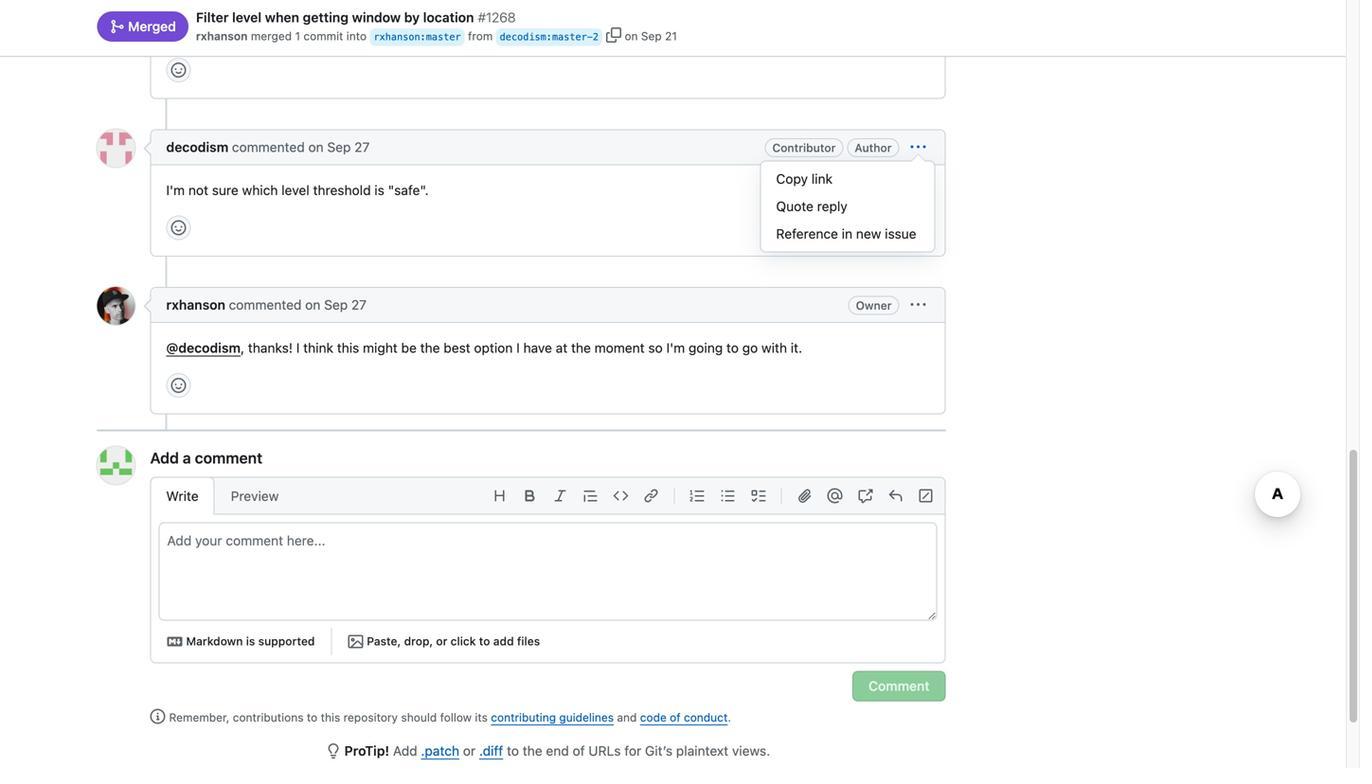 Task type: locate. For each thing, give the bounding box(es) containing it.
add left the .patch
[[393, 744, 418, 759]]

0 horizontal spatial from
[[468, 29, 493, 43]]

decodism up not
[[166, 139, 229, 155]]

1 vertical spatial add or remove reactions element
[[166, 216, 191, 240]]

sure
[[212, 183, 239, 198]]

is left "safe".
[[375, 183, 385, 198]]

when
[[265, 9, 300, 25]]

show options image right owner
[[911, 298, 926, 313]]

of right code
[[670, 711, 681, 725]]

0 horizontal spatial is
[[246, 635, 255, 648]]

i'm right the so
[[667, 340, 685, 356]]

add left a at the left of page
[[150, 449, 179, 467]]

of inside i've been considering reducing that window level threshold from 1000 to 23. this way it will ignore the notification center (level 23). do you know of any windows above level 23 that would be valid for drag to screen edge snapping?
[[313, 25, 326, 40]]

will
[[702, 5, 722, 21]]

repository
[[344, 711, 398, 725]]

0 vertical spatial this
[[337, 340, 359, 356]]

tasklist image
[[751, 489, 766, 504]]

2 : from the left
[[547, 31, 552, 43]]

from up would
[[529, 5, 557, 21]]

0 vertical spatial that
[[358, 5, 382, 21]]

.diff link
[[479, 744, 503, 759]]

  text field inside write 'tab panel'
[[160, 524, 937, 620]]

2 vertical spatial sep
[[324, 297, 348, 313]]

for inside i've been considering reducing that window level threshold from 1000 to 23. this way it will ignore the notification center (level 23). do you know of any windows above level 23 that would be valid for drag to screen edge snapping?
[[622, 25, 639, 40]]

on sep 21
[[625, 29, 678, 43]]

on sep 27 link for decodism commented on sep 27
[[309, 139, 370, 155]]

1 vertical spatial is
[[246, 635, 255, 648]]

this up light bulb icon
[[321, 711, 341, 725]]

of
[[313, 25, 326, 40], [670, 711, 681, 725], [573, 744, 585, 759]]

:
[[420, 31, 426, 43], [547, 31, 552, 43]]

0 vertical spatial add or remove reactions image
[[171, 63, 186, 78]]

from down #1268
[[468, 29, 493, 43]]

merged
[[251, 29, 292, 43]]

markdown
[[186, 635, 243, 648]]

sep for rxhanson commented on sep 27
[[324, 297, 348, 313]]

1 horizontal spatial be
[[571, 25, 586, 40]]

1 horizontal spatial i
[[517, 340, 520, 356]]

2 add or remove reactions element from the top
[[166, 216, 191, 240]]

sep up think
[[324, 297, 348, 313]]

bold image
[[523, 489, 538, 504]]

add a comment
[[150, 449, 263, 467]]

1 vertical spatial on sep 27 link
[[305, 297, 367, 313]]

@decodism , thanks! i think this might be the best option i have at the moment so i'm going to go with it.
[[166, 340, 803, 356]]

rxhanson inside rxhanson merged 1 commit into rxhanson : master from decodism : master-2
[[374, 31, 420, 43]]

add or remove reactions image down (level
[[171, 63, 186, 78]]

on for decodism commented on sep 27
[[309, 139, 324, 155]]

0 horizontal spatial add
[[150, 449, 179, 467]]

27 for decodism commented on sep 27
[[355, 139, 370, 155]]

on
[[625, 29, 638, 43], [309, 139, 324, 155], [305, 297, 321, 313]]

author
[[855, 141, 892, 155]]

snapping?
[[769, 25, 832, 40]]

to inside button
[[479, 635, 490, 648]]

27 up i'm not sure which level threshold is "safe".
[[355, 139, 370, 155]]

add or remove reactions element down not
[[166, 216, 191, 240]]

2 vertical spatial of
[[573, 744, 585, 759]]

rxhanson link down the filter
[[196, 27, 248, 45]]

threshold up 23
[[467, 5, 525, 21]]

show options image right author
[[911, 140, 926, 155]]

0 horizontal spatial :
[[420, 31, 426, 43]]

menu containing copy link
[[761, 161, 936, 253]]

2 vertical spatial add or remove reactions image
[[171, 378, 186, 393]]

be
[[571, 25, 586, 40], [401, 340, 417, 356]]

i've been considering reducing that window level threshold from 1000 to 23. this way it will ignore the notification center (level 23). do you know of any windows above level 23 that would be valid for drag to screen edge snapping?
[[166, 5, 907, 40]]

1 vertical spatial on
[[309, 139, 324, 155]]

code
[[640, 711, 667, 725]]

.diff
[[479, 744, 503, 759]]

might
[[363, 340, 398, 356]]

1 horizontal spatial add
[[393, 744, 418, 759]]

know
[[278, 25, 310, 40]]

0 vertical spatial decodism
[[500, 31, 547, 43]]

to left the 'go'
[[727, 340, 739, 356]]

1 horizontal spatial :
[[547, 31, 552, 43]]

decodism inside rxhanson merged 1 commit into rxhanson : master from decodism : master-2
[[500, 31, 547, 43]]

light bulb image
[[326, 744, 341, 759]]

from inside i've been considering reducing that window level threshold from 1000 to 23. this way it will ignore the notification center (level 23). do you know of any windows above level 23 that would be valid for drag to screen edge snapping?
[[529, 5, 557, 21]]

on up think
[[305, 297, 321, 313]]

rxhanson down by
[[374, 31, 420, 43]]

windows
[[355, 25, 408, 40]]

files
[[517, 635, 540, 648]]

add or remove reactions element down (level
[[166, 58, 191, 83]]

: down location
[[420, 31, 426, 43]]

or left click
[[436, 635, 448, 648]]

paste, drop, or click to add files button
[[340, 629, 549, 656]]

to left add
[[479, 635, 490, 648]]

been
[[191, 5, 222, 21]]

on sep 27 link up i'm not sure which level threshold is "safe".
[[309, 139, 370, 155]]

level
[[436, 5, 464, 21], [232, 9, 262, 25], [452, 25, 480, 40], [282, 183, 310, 198]]

.patch link
[[421, 744, 460, 759]]

0 vertical spatial rxhanson link
[[196, 27, 248, 45]]

that right 23
[[503, 25, 527, 40]]

2 vertical spatial add or remove reactions element
[[166, 374, 191, 398]]

think
[[303, 340, 334, 356]]

1 vertical spatial show options image
[[911, 298, 926, 313]]

on for rxhanson commented on sep 27
[[305, 297, 321, 313]]

  text field
[[160, 524, 937, 620]]

window
[[386, 5, 432, 21], [352, 9, 401, 25]]

go
[[743, 340, 758, 356]]

list ordered image
[[690, 489, 706, 504]]

copy link menu item
[[762, 166, 935, 193]]

0 horizontal spatial or
[[436, 635, 448, 648]]

do
[[231, 25, 248, 40]]

1 vertical spatial this
[[321, 711, 341, 725]]

on sep 27 link for rxhanson commented on sep 27
[[305, 297, 367, 313]]

show options image
[[911, 140, 926, 155], [911, 298, 926, 313]]

issue
[[885, 226, 917, 242]]

0 vertical spatial commented
[[232, 139, 305, 155]]

or left the .diff
[[463, 744, 476, 759]]

reducing
[[301, 5, 354, 21]]

23).
[[203, 25, 228, 40]]

1 vertical spatial from
[[468, 29, 493, 43]]

0 horizontal spatial i
[[296, 340, 300, 356]]

.patch
[[421, 744, 460, 759]]

1 vertical spatial for
[[625, 744, 642, 759]]

protip! add .patch or .diff to the end of urls for git's plaintext views.
[[345, 744, 771, 759]]

paste, drop, or click to add files
[[367, 635, 540, 648]]

window up into
[[352, 9, 401, 25]]

2
[[593, 31, 599, 43]]

would
[[531, 25, 567, 40]]

1 horizontal spatial threshold
[[467, 5, 525, 21]]

of right end
[[573, 744, 585, 759]]

the up snapping? at top
[[768, 5, 787, 21]]

i'm
[[166, 183, 185, 198], [667, 340, 685, 356]]

0 vertical spatial show options image
[[911, 140, 926, 155]]

0 vertical spatial add or remove reactions element
[[166, 58, 191, 83]]

1 horizontal spatial decodism
[[500, 31, 547, 43]]

i left think
[[296, 340, 300, 356]]

be right "might"
[[401, 340, 417, 356]]

decodism link
[[166, 139, 229, 155]]

merged
[[125, 19, 176, 34]]

1 vertical spatial sep
[[327, 139, 351, 155]]

to left 23.
[[595, 5, 607, 21]]

1 vertical spatial of
[[670, 711, 681, 725]]

0 vertical spatial on sep 27 link
[[309, 139, 370, 155]]

0 vertical spatial be
[[571, 25, 586, 40]]

on right copy icon
[[625, 29, 638, 43]]

master
[[426, 31, 461, 43]]

rxhanson up @decodism
[[166, 297, 226, 313]]

link
[[812, 171, 833, 187]]

be left 2
[[571, 25, 586, 40]]

sep
[[642, 29, 662, 43], [327, 139, 351, 155], [324, 297, 348, 313]]

sep for decodism commented on sep 27
[[327, 139, 351, 155]]

0 vertical spatial of
[[313, 25, 326, 40]]

add
[[494, 635, 514, 648]]

(level
[[166, 25, 199, 40]]

add or remove reactions image down decodism link
[[171, 221, 186, 236]]

add a comment element
[[150, 447, 946, 702]]

threshold inside i've been considering reducing that window level threshold from 1000 to 23. this way it will ignore the notification center (level 23). do you know of any windows above level 23 that would be valid for drag to screen edge snapping?
[[467, 5, 525, 21]]

is left supported
[[246, 635, 255, 648]]

0 vertical spatial threshold
[[467, 5, 525, 21]]

1 horizontal spatial or
[[463, 744, 476, 759]]

1 vertical spatial threshold
[[313, 183, 371, 198]]

rxhanson link for merged 1 commit into
[[196, 27, 248, 45]]

1 horizontal spatial that
[[503, 25, 527, 40]]

going
[[689, 340, 723, 356]]

comment
[[195, 449, 263, 467]]

add or remove reactions image down @decodism link
[[171, 378, 186, 393]]

1 vertical spatial add
[[393, 744, 418, 759]]

1 horizontal spatial from
[[529, 5, 557, 21]]

add or remove reactions element for i'm not sure which level threshold is "safe".
[[166, 216, 191, 240]]

0 vertical spatial from
[[529, 5, 557, 21]]

markdown image
[[167, 635, 182, 650]]

threshold left "safe".
[[313, 183, 371, 198]]

decodism right 23
[[500, 31, 547, 43]]

1 horizontal spatial of
[[573, 744, 585, 759]]

0 horizontal spatial decodism
[[166, 139, 229, 155]]

1 vertical spatial be
[[401, 340, 417, 356]]

commented for decodism
[[232, 139, 305, 155]]

protip!
[[345, 744, 390, 759]]

window up rxhanson merged 1 commit into rxhanson : master from decodism : master-2 at the top left of page
[[386, 5, 432, 21]]

on sep 27 link
[[309, 139, 370, 155], [305, 297, 367, 313]]

rxhanson for rxhanson merged 1 commit into rxhanson : master from decodism : master-2
[[196, 29, 248, 43]]

add a comment tab list
[[150, 477, 295, 515]]

1 vertical spatial add or remove reactions image
[[171, 221, 186, 236]]

on sep 27 link up think
[[305, 297, 367, 313]]

1 : from the left
[[420, 31, 426, 43]]

rxhanson merged 1 commit into rxhanson : master from decodism : master-2
[[196, 29, 599, 43]]

i
[[296, 340, 300, 356], [517, 340, 520, 356]]

2 i from the left
[[517, 340, 520, 356]]

of left any
[[313, 25, 326, 40]]

remember, contributions to this repository should follow     its contributing guidelines and code of conduct .
[[169, 711, 732, 725]]

#1268
[[478, 9, 516, 25]]

i left the have
[[517, 340, 520, 356]]

1 vertical spatial decodism
[[166, 139, 229, 155]]

rxhanson down the filter
[[196, 29, 248, 43]]

1 vertical spatial commented
[[229, 297, 302, 313]]

in
[[842, 226, 853, 242]]

from
[[529, 5, 557, 21], [468, 29, 493, 43]]

1 add or remove reactions image from the top
[[171, 63, 186, 78]]

: left 2
[[547, 31, 552, 43]]

add or remove reactions element down @decodism link
[[166, 374, 191, 398]]

i'm left not
[[166, 183, 185, 198]]

add or remove reactions element for i've been considering reducing that window level threshold from 1000 to 23. this way it will ignore the notification center (level 23). do you know of any windows above level 23 that would be valid for drag to screen edge snapping?
[[166, 58, 191, 83]]

is
[[375, 183, 385, 198], [246, 635, 255, 648]]

considering
[[225, 5, 297, 21]]

new
[[857, 226, 882, 242]]

for down 23.
[[622, 25, 639, 40]]

master-
[[552, 31, 593, 43]]

27 for rxhanson commented on sep 27
[[352, 297, 367, 313]]

from for master
[[468, 29, 493, 43]]

sep left 21
[[642, 29, 662, 43]]

rxhanson link up @decodism
[[166, 297, 226, 313]]

1 vertical spatial 27
[[352, 297, 367, 313]]

reply image
[[889, 489, 904, 504]]

add or remove reactions image
[[171, 63, 186, 78], [171, 221, 186, 236], [171, 378, 186, 393]]

add or remove reactions element
[[166, 58, 191, 83], [166, 216, 191, 240], [166, 374, 191, 398]]

footer
[[0, 762, 1347, 769]]

that
[[358, 5, 382, 21], [503, 25, 527, 40]]

window inside i've been considering reducing that window level threshold from 1000 to 23. this way it will ignore the notification center (level 23). do you know of any windows above level 23 that would be valid for drag to screen edge snapping?
[[386, 5, 432, 21]]

27 up "might"
[[352, 297, 367, 313]]

0 vertical spatial for
[[622, 25, 639, 40]]

1 horizontal spatial i'm
[[667, 340, 685, 356]]

0 horizontal spatial i'm
[[166, 183, 185, 198]]

sep up i'm not sure which level threshold is "safe".
[[327, 139, 351, 155]]

for left "git's"
[[625, 744, 642, 759]]

list unordered image
[[721, 489, 736, 504]]

that up windows
[[358, 5, 382, 21]]

1 vertical spatial rxhanson link
[[166, 297, 226, 313]]

supported
[[258, 635, 315, 648]]

it
[[691, 5, 699, 21]]

0 vertical spatial 27
[[355, 139, 370, 155]]

0 vertical spatial or
[[436, 635, 448, 648]]

23.
[[611, 5, 630, 21]]

2 vertical spatial on
[[305, 297, 321, 313]]

1 vertical spatial or
[[463, 744, 476, 759]]

level left 23
[[452, 25, 480, 40]]

1
[[295, 29, 300, 43]]

menu
[[761, 161, 936, 253]]

this right think
[[337, 340, 359, 356]]

image image
[[348, 635, 363, 650]]

is inside write 'tab panel'
[[246, 635, 255, 648]]

threshold
[[467, 5, 525, 21], [313, 183, 371, 198]]

i've
[[166, 5, 188, 21]]

commented up "thanks!"
[[229, 297, 302, 313]]

cross reference image
[[858, 489, 873, 504]]

commented for rxhanson
[[229, 297, 302, 313]]

0 horizontal spatial threshold
[[313, 183, 371, 198]]

2 add or remove reactions image from the top
[[171, 221, 186, 236]]

0 horizontal spatial of
[[313, 25, 326, 40]]

a
[[183, 449, 191, 467]]

1 add or remove reactions element from the top
[[166, 58, 191, 83]]

remember,
[[169, 711, 230, 725]]

on up i'm not sure which level threshold is "safe".
[[309, 139, 324, 155]]

0 vertical spatial is
[[375, 183, 385, 198]]

commented up which
[[232, 139, 305, 155]]



Task type: describe. For each thing, give the bounding box(es) containing it.
way
[[663, 5, 687, 21]]

the right at
[[572, 340, 591, 356]]

1 i from the left
[[296, 340, 300, 356]]

from for threshold
[[529, 5, 557, 21]]

urls
[[589, 744, 621, 759]]

rxhanson commented on sep 27
[[166, 297, 367, 313]]

be inside i've been considering reducing that window level threshold from 1000 to 23. this way it will ignore the notification center (level 23). do you know of any windows above level 23 that would be valid for drag to screen edge snapping?
[[571, 25, 586, 40]]

which
[[242, 183, 278, 198]]

heading image
[[492, 489, 508, 504]]

valid
[[590, 25, 618, 40]]

"safe".
[[388, 183, 429, 198]]

rxhanson for rxhanson commented on sep 27
[[166, 297, 226, 313]]

the left best
[[421, 340, 440, 356]]

add or remove reactions image for i'm not sure which level threshold is "safe".
[[171, 221, 186, 236]]

@decodism
[[166, 340, 241, 356]]

add or remove reactions image for i've been considering reducing that window level threshold from 1000 to 23. this way it will ignore the notification center (level 23). do you know of any windows above level 23 that would be valid for drag to screen edge snapping?
[[171, 63, 186, 78]]

reference in new issue
[[777, 226, 917, 242]]

its
[[475, 711, 488, 725]]

reference in new issue menu item
[[762, 221, 935, 248]]

0 vertical spatial i'm
[[166, 183, 185, 198]]

should
[[401, 711, 437, 725]]

drag
[[642, 25, 670, 40]]

info image
[[150, 710, 165, 725]]

so
[[649, 340, 663, 356]]

git's
[[645, 744, 673, 759]]

or inside button
[[436, 635, 448, 648]]

have
[[524, 340, 552, 356]]

copy
[[777, 171, 809, 187]]

filter
[[196, 9, 229, 25]]

write
[[166, 489, 199, 504]]

preview
[[231, 489, 279, 504]]

comment
[[869, 679, 930, 694]]

1 horizontal spatial is
[[375, 183, 385, 198]]

the inside i've been considering reducing that window level threshold from 1000 to 23. this way it will ignore the notification center (level 23). do you know of any windows above level 23 that would be valid for drag to screen edge snapping?
[[768, 5, 787, 21]]

quote
[[777, 199, 814, 214]]

copy image
[[607, 27, 622, 43]]

1000
[[561, 5, 591, 21]]

@decodism image
[[97, 130, 135, 167]]

conduct
[[684, 711, 728, 725]]

reply
[[818, 199, 848, 214]]

commit
[[304, 29, 343, 43]]

rxhanson link for commented
[[166, 297, 226, 313]]

and
[[617, 711, 637, 725]]

level right which
[[282, 183, 310, 198]]

i'm not sure which level threshold is "safe".
[[166, 183, 429, 198]]

to down way on the top
[[674, 25, 686, 40]]

,
[[241, 340, 245, 356]]

guidelines
[[560, 711, 614, 725]]

1 show options image from the top
[[911, 140, 926, 155]]

markdown is supported
[[186, 635, 315, 648]]

click
[[451, 635, 476, 648]]

reference
[[777, 226, 839, 242]]

getting
[[303, 9, 349, 25]]

3 add or remove reactions image from the top
[[171, 378, 186, 393]]

ignore
[[726, 5, 764, 21]]

copy link
[[777, 171, 833, 187]]

center
[[865, 5, 907, 21]]

1 vertical spatial that
[[503, 25, 527, 40]]

paste,
[[367, 635, 401, 648]]

0 vertical spatial sep
[[642, 29, 662, 43]]

0 vertical spatial on
[[625, 29, 638, 43]]

best
[[444, 340, 471, 356]]

link image
[[644, 489, 659, 504]]

0 vertical spatial add
[[150, 449, 179, 467]]

1 vertical spatial i'm
[[667, 340, 685, 356]]

contributing guidelines link
[[491, 711, 614, 725]]

paperclip image
[[798, 489, 813, 504]]

into
[[347, 29, 367, 43]]

above
[[411, 25, 448, 40]]

the left end
[[523, 744, 543, 759]]

by
[[404, 9, 420, 25]]

git merge image
[[109, 19, 125, 34]]

.
[[728, 711, 732, 725]]

at
[[556, 340, 568, 356]]

code image
[[614, 489, 629, 504]]

with
[[762, 340, 788, 356]]

0 horizontal spatial that
[[358, 5, 382, 21]]

italic image
[[553, 489, 568, 504]]

contributing
[[491, 711, 556, 725]]

edge
[[734, 25, 765, 40]]

write tab panel
[[151, 523, 945, 663]]

quote image
[[583, 489, 599, 504]]

level up merged
[[232, 9, 262, 25]]

notification
[[791, 5, 862, 21]]

to right .diff link
[[507, 744, 519, 759]]

@rxhanson image
[[97, 287, 135, 325]]

level up "master"
[[436, 5, 464, 21]]

option
[[474, 340, 513, 356]]

23
[[483, 25, 499, 40]]

moment
[[595, 340, 645, 356]]

plaintext
[[677, 744, 729, 759]]

0 horizontal spatial be
[[401, 340, 417, 356]]

mention image
[[828, 489, 843, 504]]

comment button
[[853, 672, 946, 702]]

2 horizontal spatial of
[[670, 711, 681, 725]]

to right contributions
[[307, 711, 318, 725]]

write button
[[150, 477, 215, 515]]

filter level when getting window by location #1268
[[196, 9, 516, 25]]

@decodism link
[[166, 340, 241, 356]]

preview button
[[215, 477, 295, 515]]

2 show options image from the top
[[911, 298, 926, 313]]

quote reply
[[777, 199, 848, 214]]

quote reply button
[[762, 193, 935, 221]]

you
[[252, 25, 274, 40]]

screen
[[690, 25, 731, 40]]

diff ignored image
[[919, 489, 934, 504]]

@terryturtle85 image
[[97, 447, 135, 485]]

code of conduct link
[[640, 711, 728, 725]]

any
[[329, 25, 351, 40]]

it.
[[791, 340, 803, 356]]

follow
[[440, 711, 472, 725]]

3 add or remove reactions element from the top
[[166, 374, 191, 398]]



Task type: vqa. For each thing, say whether or not it's contained in the screenshot.
triangle down icon
no



